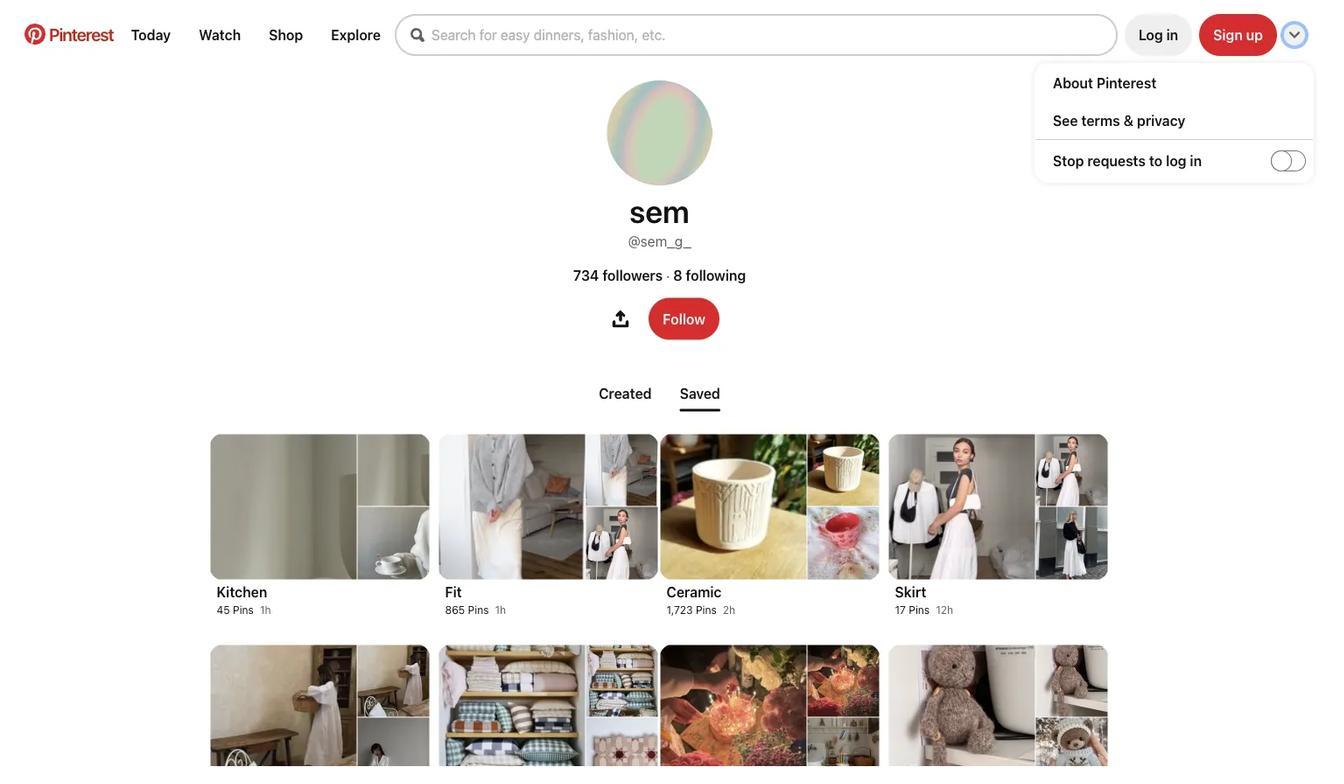 Task type: vqa. For each thing, say whether or not it's contained in the screenshot.
Today Link at top
yes



Task type: locate. For each thing, give the bounding box(es) containing it.
saved link
[[673, 379, 728, 409]]

1 vertical spatial in
[[1190, 153, 1202, 169]]

created
[[599, 386, 652, 402]]

pins inside fit 865 pins 1h
[[468, 605, 489, 617]]

today link
[[124, 20, 178, 50]]

skirt
[[895, 584, 927, 601]]

1h
[[260, 605, 271, 617], [495, 605, 506, 617]]

·
[[666, 269, 670, 283]]

2h
[[723, 605, 736, 617]]

pins for ceramic
[[696, 605, 717, 617]]

sem @sem_g_
[[628, 193, 691, 250]]

follow button
[[649, 298, 720, 340]]

shop
[[269, 27, 303, 43]]

kitchen image
[[211, 435, 357, 580], [358, 435, 429, 507], [358, 507, 429, 580]]

12h
[[936, 605, 954, 617]]

pins
[[233, 605, 254, 617], [468, 605, 489, 617], [696, 605, 717, 617], [909, 605, 930, 617]]

pins right 865
[[468, 605, 489, 617]]

pins inside ceramic 1,723 pins 2h
[[696, 605, 717, 617]]

3 pins from the left
[[696, 605, 717, 617]]

pinterest up the &
[[1097, 74, 1157, 91]]

pinterest right pinterest image
[[49, 24, 114, 44]]

pins down ceramic
[[696, 605, 717, 617]]

ceramic image
[[661, 435, 807, 580], [808, 435, 880, 507], [808, 507, 880, 580]]

1 horizontal spatial 1h
[[495, 605, 506, 617]]

shop link
[[262, 20, 310, 50]]

0 vertical spatial pinterest
[[49, 24, 114, 44]]

2 1h from the left
[[495, 605, 506, 617]]

734
[[573, 268, 599, 284]]

4 pins from the left
[[909, 605, 930, 617]]

stop
[[1053, 153, 1084, 169]]

1 1h from the left
[[260, 605, 271, 617]]

skirt image
[[889, 435, 1035, 580], [1036, 435, 1108, 507], [1036, 507, 1108, 580]]

1 pins from the left
[[233, 605, 254, 617]]

1h right 865
[[495, 605, 506, 617]]

pins inside skirt 17 pins 12h
[[909, 605, 930, 617]]

&
[[1124, 112, 1134, 129]]

cake image
[[661, 646, 807, 768], [808, 646, 880, 718], [808, 718, 880, 768]]

user avatar image
[[607, 81, 712, 186]]

list containing kitchen
[[99, 423, 1220, 768]]

1h inside fit 865 pins 1h
[[495, 605, 506, 617]]

sem button
[[630, 193, 690, 230]]

in right the log at the top right
[[1190, 153, 1202, 169]]

1h down kitchen
[[260, 605, 271, 617]]

in right "log"
[[1167, 27, 1179, 43]]

followers
[[603, 268, 663, 284]]

fit image
[[439, 435, 585, 580], [586, 435, 658, 507], [586, 507, 658, 580]]

terms
[[1082, 112, 1121, 129]]

kitchen 45 pins 1h
[[217, 584, 271, 617]]

pins down kitchen
[[233, 605, 254, 617]]

up
[[1247, 27, 1264, 43]]

pins for fit
[[468, 605, 489, 617]]

kitchen
[[217, 584, 267, 601]]

1h inside kitchen 45 pins 1h
[[260, 605, 271, 617]]

baby image
[[889, 646, 1035, 768], [1036, 646, 1108, 718], [1036, 718, 1108, 768]]

pins inside kitchen 45 pins 1h
[[233, 605, 254, 617]]

skirt 17 pins 12h
[[895, 584, 954, 617]]

fit
[[445, 584, 462, 601]]

sign up button
[[1200, 14, 1278, 56]]

explore link
[[324, 20, 388, 50]]

0 vertical spatial in
[[1167, 27, 1179, 43]]

privacy
[[1137, 112, 1186, 129]]

Search text field
[[432, 27, 1116, 43]]

in
[[1167, 27, 1179, 43], [1190, 153, 1202, 169]]

list
[[99, 423, 1220, 768]]

dress image
[[211, 646, 357, 768], [358, 646, 429, 718], [358, 718, 429, 768]]

to
[[1150, 153, 1163, 169]]

0 horizontal spatial pinterest
[[49, 24, 114, 44]]

about pinterest
[[1053, 74, 1157, 91]]

saved
[[680, 386, 721, 402]]

0 horizontal spatial 1h
[[260, 605, 271, 617]]

created link
[[592, 379, 659, 409]]

0 horizontal spatial in
[[1167, 27, 1179, 43]]

about pinterest link
[[1053, 74, 1313, 91]]

pins right 17
[[909, 605, 930, 617]]

pinterest
[[49, 24, 114, 44], [1097, 74, 1157, 91]]

requests
[[1088, 153, 1146, 169]]

1 horizontal spatial in
[[1190, 153, 1202, 169]]

1 vertical spatial pinterest
[[1097, 74, 1157, 91]]

stop requests to log in
[[1053, 153, 1202, 169]]

2 pins from the left
[[468, 605, 489, 617]]

design image
[[439, 646, 585, 768], [586, 646, 658, 718], [586, 718, 658, 768]]



Task type: describe. For each thing, give the bounding box(es) containing it.
1h for kitchen
[[260, 605, 271, 617]]

explore
[[331, 27, 381, 43]]

log in button
[[1125, 14, 1193, 56]]

log in
[[1139, 27, 1179, 43]]

about
[[1053, 74, 1094, 91]]

log
[[1139, 27, 1163, 43]]

45
[[217, 605, 230, 617]]

see terms & privacy link
[[1053, 112, 1313, 129]]

@sem_g_
[[628, 233, 691, 250]]

pinterest inside button
[[49, 24, 114, 44]]

see terms & privacy
[[1053, 112, 1186, 129]]

ceramic
[[667, 584, 722, 601]]

pinterest button
[[14, 23, 124, 47]]

sign
[[1214, 27, 1243, 43]]

pinterest link
[[14, 23, 124, 44]]

watch link
[[192, 20, 248, 50]]

1 horizontal spatial pinterest
[[1097, 74, 1157, 91]]

sign up
[[1214, 27, 1264, 43]]

following
[[686, 268, 746, 284]]

734 followers · 8 following
[[573, 268, 746, 284]]

pinterest image
[[25, 23, 46, 44]]

follow
[[663, 311, 706, 327]]

17
[[895, 605, 906, 617]]

sem
[[630, 193, 690, 230]]

fit 865 pins 1h
[[445, 584, 506, 617]]

see
[[1053, 112, 1078, 129]]

8
[[673, 268, 683, 284]]

1,723
[[667, 605, 693, 617]]

log
[[1166, 153, 1187, 169]]

pins for kitchen
[[233, 605, 254, 617]]

1h for fit
[[495, 605, 506, 617]]

today
[[131, 27, 171, 43]]

pins for skirt
[[909, 605, 930, 617]]

ceramic 1,723 pins 2h
[[667, 584, 736, 617]]

@sem_g_ button
[[628, 228, 691, 266]]

search image
[[411, 28, 425, 42]]

in inside "button"
[[1167, 27, 1179, 43]]

865
[[445, 605, 465, 617]]

watch
[[199, 27, 241, 43]]



